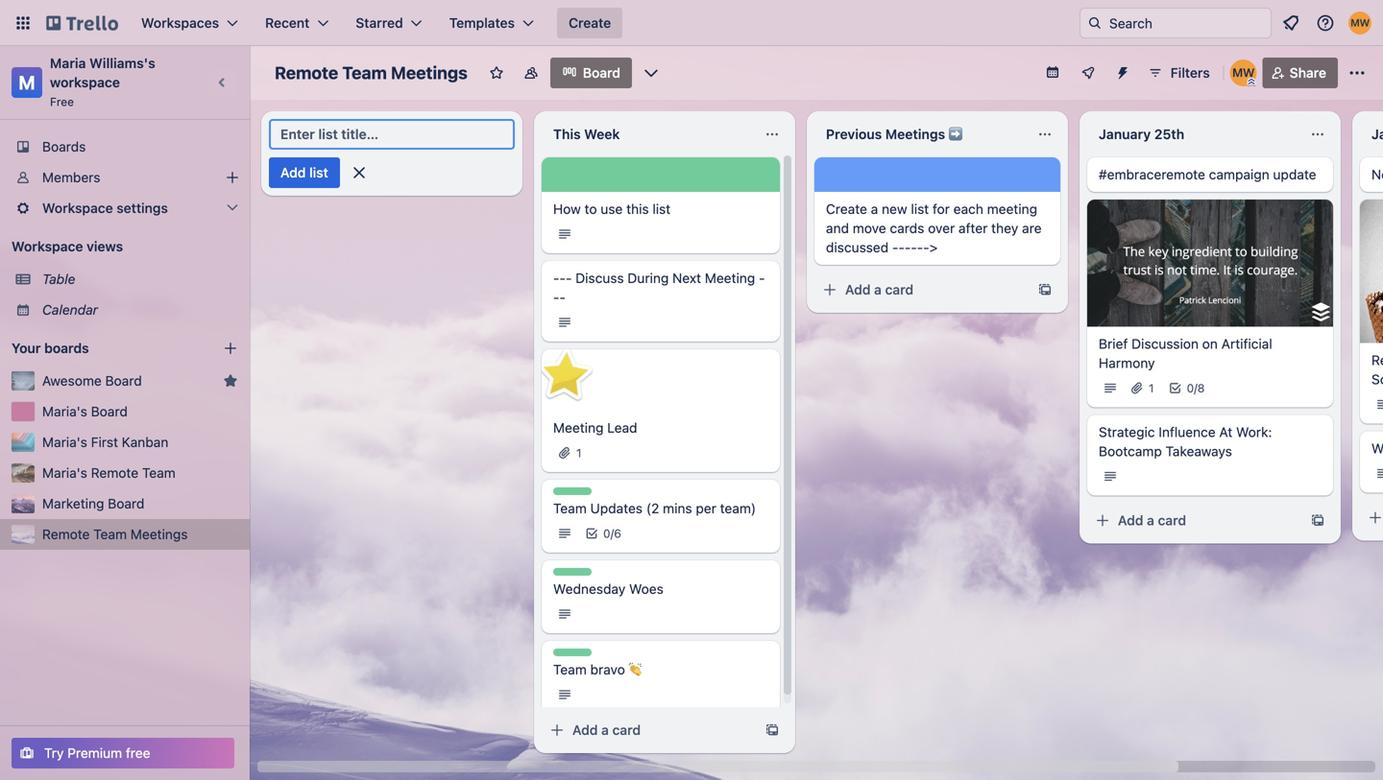 Task type: locate. For each thing, give the bounding box(es) containing it.
0 horizontal spatial meeting
[[553, 420, 604, 436]]

woes
[[629, 582, 664, 597]]

workspace up table
[[12, 239, 83, 255]]

1 vertical spatial create
[[826, 201, 867, 217]]

1 horizontal spatial 0
[[1187, 382, 1194, 395]]

1 horizontal spatial remote team meetings
[[275, 62, 468, 83]]

create
[[569, 15, 611, 31], [826, 201, 867, 217]]

add a card for meetings
[[845, 282, 913, 298]]

2 horizontal spatial remote
[[275, 62, 338, 83]]

1 horizontal spatial meetings
[[391, 62, 468, 83]]

meeting left lead
[[553, 420, 604, 436]]

meetings inside the board name text field
[[391, 62, 468, 83]]

remote down marketing
[[42, 527, 90, 543]]

list inside button
[[309, 165, 328, 181]]

2 horizontal spatial list
[[911, 201, 929, 217]]

premium
[[67, 746, 122, 762]]

marketing
[[42, 496, 104, 512]]

1 vertical spatial workspace
[[12, 239, 83, 255]]

add a card button down team bravo 👏 link
[[542, 716, 757, 746]]

1 horizontal spatial /
[[1194, 382, 1197, 395]]

0 vertical spatial remote
[[275, 62, 338, 83]]

remote team meetings
[[275, 62, 468, 83], [42, 527, 188, 543]]

card down 'takeaways'
[[1158, 513, 1186, 529]]

0 horizontal spatial /
[[610, 527, 614, 541]]

team down kanban
[[142, 465, 176, 481]]

1 vertical spatial 1
[[576, 447, 582, 460]]

2 horizontal spatial card
[[1158, 513, 1186, 529]]

recent button
[[254, 8, 340, 38]]

0 vertical spatial add a card
[[845, 282, 913, 298]]

1 vertical spatial add a card
[[1118, 513, 1186, 529]]

january 25th
[[1099, 126, 1184, 142]]

meetings down marketing board 'link'
[[130, 527, 188, 543]]

list right this
[[653, 201, 671, 217]]

first
[[91, 435, 118, 450]]

1 vertical spatial card
[[1158, 513, 1186, 529]]

1
[[1149, 382, 1154, 395], [576, 447, 582, 460]]

color: green, title: "recurring item" element
[[553, 488, 592, 496], [553, 569, 592, 576], [553, 649, 592, 657]]

try premium free button
[[12, 739, 234, 769]]

1 vertical spatial create from template… image
[[1310, 513, 1325, 529]]

remote inside remote team meetings link
[[42, 527, 90, 543]]

a
[[871, 201, 878, 217], [874, 282, 882, 298], [1147, 513, 1154, 529], [601, 723, 609, 739]]

a down bravo
[[601, 723, 609, 739]]

0 left 6
[[603, 527, 610, 541]]

1 horizontal spatial add a card
[[845, 282, 913, 298]]

3 color: green, title: "recurring item" element from the top
[[553, 649, 592, 657]]

1 color: green, title: "recurring item" element from the top
[[553, 488, 592, 496]]

/
[[1194, 382, 1197, 395], [610, 527, 614, 541]]

meetings
[[391, 62, 468, 83], [885, 126, 945, 142], [130, 527, 188, 543]]

0 vertical spatial 0
[[1187, 382, 1194, 395]]

wednesday woes link
[[553, 580, 768, 599]]

1 horizontal spatial card
[[885, 282, 913, 298]]

card for meetings
[[885, 282, 913, 298]]

1 horizontal spatial remote
[[91, 465, 138, 481]]

1 horizontal spatial meeting
[[705, 270, 755, 286]]

0 horizontal spatial create from template… image
[[765, 723, 780, 739]]

add down discussed
[[845, 282, 871, 298]]

awesome board link
[[42, 372, 215, 391]]

board up maria's board link
[[105, 373, 142, 389]]

calendar
[[42, 302, 98, 318]]

workspace inside workspace settings dropdown button
[[42, 200, 113, 216]]

a for previous meetings ➡️
[[874, 282, 882, 298]]

/ down updates
[[610, 527, 614, 541]]

maria williams's workspace free
[[50, 55, 159, 109]]

meeting lead link
[[553, 419, 768, 438]]

your boards
[[12, 340, 89, 356]]

add down bootcamp
[[1118, 513, 1143, 529]]

0 horizontal spatial meetings
[[130, 527, 188, 543]]

create from template… image for this week
[[765, 723, 780, 739]]

maria's down the maria's board
[[42, 435, 87, 450]]

0 vertical spatial add a card button
[[814, 275, 1030, 305]]

meeting right next on the top
[[705, 270, 755, 286]]

color: green, title: "recurring item" element up updates
[[553, 488, 592, 496]]

workspace for workspace settings
[[42, 200, 113, 216]]

use
[[601, 201, 623, 217]]

team inside the board name text field
[[342, 62, 387, 83]]

2 vertical spatial create from template… image
[[765, 723, 780, 739]]

how to use this list
[[553, 201, 671, 217]]

maria's down "awesome"
[[42, 404, 87, 420]]

add a card down bootcamp
[[1118, 513, 1186, 529]]

add a card down discussed
[[845, 282, 913, 298]]

list left cancel list editing icon
[[309, 165, 328, 181]]

templates button
[[438, 8, 546, 38]]

meetings left ➡️ on the top right of page
[[885, 126, 945, 142]]

table
[[42, 271, 75, 287]]

0 horizontal spatial add a card button
[[542, 716, 757, 746]]

1 maria's from the top
[[42, 404, 87, 420]]

team inside "link"
[[553, 501, 587, 517]]

0 for 0 / 6
[[603, 527, 610, 541]]

each
[[953, 201, 983, 217]]

2 vertical spatial maria's
[[42, 465, 87, 481]]

star image
[[533, 343, 598, 409]]

workspace for workspace views
[[12, 239, 83, 255]]

brief
[[1099, 336, 1128, 352]]

create from template… image for january 25th
[[1310, 513, 1325, 529]]

2 color: green, title: "recurring item" element from the top
[[553, 569, 592, 576]]

board up maria's first kanban
[[91, 404, 128, 420]]

0 vertical spatial card
[[885, 282, 913, 298]]

how to use this list link
[[553, 200, 768, 219]]

add a card down bravo
[[572, 723, 641, 739]]

add a card button down 'takeaways'
[[1087, 506, 1302, 536]]

wednesday woes
[[553, 582, 664, 597]]

2 vertical spatial add a card button
[[542, 716, 757, 746]]

maria's for maria's remote team
[[42, 465, 87, 481]]

2 vertical spatial color: green, title: "recurring item" element
[[553, 649, 592, 657]]

show menu image
[[1347, 63, 1367, 83]]

a up the move
[[871, 201, 878, 217]]

1 vertical spatial add a card button
[[1087, 506, 1302, 536]]

board inside marketing board 'link'
[[108, 496, 144, 512]]

remote down maria's first kanban
[[91, 465, 138, 481]]

maria's board link
[[42, 402, 238, 422]]

starred button
[[344, 8, 434, 38]]

3 maria's from the top
[[42, 465, 87, 481]]

board link
[[550, 58, 632, 88]]

color: green, title: "recurring item" element for wednesday woes
[[553, 569, 592, 576]]

discuss
[[575, 270, 624, 286]]

0 vertical spatial meetings
[[391, 62, 468, 83]]

1 vertical spatial meeting
[[553, 420, 604, 436]]

remote inside maria's remote team link
[[91, 465, 138, 481]]

0 vertical spatial color: green, title: "recurring item" element
[[553, 488, 592, 496]]

create up and
[[826, 201, 867, 217]]

remote team meetings down starred
[[275, 62, 468, 83]]

maria williams's workspace link
[[50, 55, 159, 90]]

1 vertical spatial meetings
[[885, 126, 945, 142]]

0 vertical spatial /
[[1194, 382, 1197, 395]]

board down maria's remote team link
[[108, 496, 144, 512]]

team down marketing board
[[93, 527, 127, 543]]

add board image
[[223, 341, 238, 356]]

bravo
[[590, 662, 625, 678]]

card down discussed
[[885, 282, 913, 298]]

no link
[[1371, 165, 1383, 184]]

board for maria's board
[[91, 404, 128, 420]]

1 down meeting lead
[[576, 447, 582, 460]]

kanban
[[122, 435, 168, 450]]

0 vertical spatial remote team meetings
[[275, 62, 468, 83]]

card
[[885, 282, 913, 298], [1158, 513, 1186, 529], [612, 723, 641, 739]]

0 / 6
[[603, 527, 621, 541]]

meeting
[[987, 201, 1037, 217]]

Ja text field
[[1360, 119, 1383, 150]]

for
[[933, 201, 950, 217]]

a down discussed
[[874, 282, 882, 298]]

color: green, title: "recurring item" element up wednesday
[[553, 569, 592, 576]]

2 vertical spatial add a card
[[572, 723, 641, 739]]

#embraceremote campaign update link
[[1099, 165, 1322, 184]]

search image
[[1087, 15, 1103, 31]]

team updates (2 mins per team) link
[[553, 499, 768, 519]]

0 horizontal spatial list
[[309, 165, 328, 181]]

workspace down members
[[42, 200, 113, 216]]

0 vertical spatial maria's
[[42, 404, 87, 420]]

board inside maria's board link
[[91, 404, 128, 420]]

create for create
[[569, 15, 611, 31]]

this week
[[553, 126, 620, 142]]

color: green, title: "recurring item" element for team updates (2 mins per team)
[[553, 488, 592, 496]]

marketing board link
[[42, 495, 238, 514]]

color: green, title: "recurring item" element for team bravo 👏
[[553, 649, 592, 657]]

2 horizontal spatial add a card
[[1118, 513, 1186, 529]]

25th
[[1154, 126, 1184, 142]]

2 horizontal spatial add a card button
[[1087, 506, 1302, 536]]

cards
[[890, 220, 924, 236]]

try premium free
[[44, 746, 150, 762]]

m link
[[12, 67, 42, 98]]

1 vertical spatial remote team meetings
[[42, 527, 188, 543]]

create inside button
[[569, 15, 611, 31]]

0 vertical spatial 1
[[1149, 382, 1154, 395]]

board left customize views icon
[[583, 65, 620, 81]]

1 horizontal spatial list
[[653, 201, 671, 217]]

a down bootcamp
[[1147, 513, 1154, 529]]

add a card button
[[814, 275, 1030, 305], [1087, 506, 1302, 536], [542, 716, 757, 746]]

add a card for week
[[572, 723, 641, 739]]

2 vertical spatial card
[[612, 723, 641, 739]]

color: green, title: "recurring item" element up team bravo 👏
[[553, 649, 592, 657]]

1 vertical spatial color: green, title: "recurring item" element
[[553, 569, 592, 576]]

1 vertical spatial remote
[[91, 465, 138, 481]]

mins
[[663, 501, 692, 517]]

board inside awesome board link
[[105, 373, 142, 389]]

👏
[[629, 662, 642, 678]]

2 maria's from the top
[[42, 435, 87, 450]]

this member is an admin of this board. image
[[1247, 78, 1256, 86]]

calendar power-up image
[[1045, 64, 1060, 80]]

maria's up marketing
[[42, 465, 87, 481]]

1 vertical spatial maria's
[[42, 435, 87, 450]]

0 horizontal spatial card
[[612, 723, 641, 739]]

remote
[[275, 62, 338, 83], [91, 465, 138, 481], [42, 527, 90, 543]]

remote down recent dropdown button at the top
[[275, 62, 338, 83]]

previous
[[826, 126, 882, 142]]

0 vertical spatial workspace
[[42, 200, 113, 216]]

1 horizontal spatial add a card button
[[814, 275, 1030, 305]]

(2
[[646, 501, 659, 517]]

meetings down starred 'dropdown button'
[[391, 62, 468, 83]]

0 vertical spatial create from template… image
[[1037, 282, 1053, 298]]

team left updates
[[553, 501, 587, 517]]

team down starred
[[342, 62, 387, 83]]

workspaces button
[[130, 8, 250, 38]]

star or unstar board image
[[489, 65, 504, 81]]

2 horizontal spatial create from template… image
[[1310, 513, 1325, 529]]

board
[[583, 65, 620, 81], [105, 373, 142, 389], [91, 404, 128, 420], [108, 496, 144, 512]]

maria's remote team
[[42, 465, 176, 481]]

workspace visible image
[[523, 65, 539, 81]]

no
[[1371, 167, 1383, 182]]

1 vertical spatial 0
[[603, 527, 610, 541]]

Previous Meetings ➡️ text field
[[814, 119, 1026, 150]]

add down team bravo 👏
[[572, 723, 598, 739]]

/ down brief discussion on artificial harmony
[[1194, 382, 1197, 395]]

campaign
[[1209, 167, 1269, 182]]

workspace
[[42, 200, 113, 216], [12, 239, 83, 255]]

2 horizontal spatial meetings
[[885, 126, 945, 142]]

>
[[929, 240, 938, 255]]

1 horizontal spatial 1
[[1149, 382, 1154, 395]]

add a card
[[845, 282, 913, 298], [1118, 513, 1186, 529], [572, 723, 641, 739]]

1 horizontal spatial create from template… image
[[1037, 282, 1053, 298]]

calendar link
[[42, 301, 238, 320]]

a for this week
[[601, 723, 609, 739]]

0 horizontal spatial add a card
[[572, 723, 641, 739]]

0
[[1187, 382, 1194, 395], [603, 527, 610, 541]]

0 vertical spatial meeting
[[705, 270, 755, 286]]

0 vertical spatial create
[[569, 15, 611, 31]]

2 vertical spatial remote
[[42, 527, 90, 543]]

0 horizontal spatial create
[[569, 15, 611, 31]]

add a card button down >
[[814, 275, 1030, 305]]

create inside the create a new list for each meeting and move cards over after they are discussed ------>
[[826, 201, 867, 217]]

open information menu image
[[1316, 13, 1335, 33]]

1 horizontal spatial create
[[826, 201, 867, 217]]

0 horizontal spatial remote
[[42, 527, 90, 543]]

meeting
[[705, 270, 755, 286], [553, 420, 604, 436]]

re link
[[1371, 351, 1383, 389]]

create up board link at left top
[[569, 15, 611, 31]]

starred icon image
[[223, 374, 238, 389]]

list left for
[[911, 201, 929, 217]]

0 horizontal spatial 0
[[603, 527, 610, 541]]

your
[[12, 340, 41, 356]]

remote team meetings down marketing board
[[42, 527, 188, 543]]

create from template… image
[[1037, 282, 1053, 298], [1310, 513, 1325, 529], [765, 723, 780, 739]]

try
[[44, 746, 64, 762]]

0 left 8
[[1187, 382, 1194, 395]]

customize views image
[[642, 63, 661, 83]]

per
[[696, 501, 716, 517]]

1 down harmony
[[1149, 382, 1154, 395]]

-
[[892, 240, 898, 255], [898, 240, 905, 255], [905, 240, 911, 255], [911, 240, 917, 255], [917, 240, 923, 255], [923, 240, 929, 255], [553, 270, 559, 286], [559, 270, 566, 286], [566, 270, 572, 286], [759, 270, 765, 286], [553, 290, 559, 305], [559, 290, 566, 305]]

add a card for 25th
[[1118, 513, 1186, 529]]

strategic influence at work: bootcamp takeaways link
[[1099, 423, 1322, 461]]

card down 👏
[[612, 723, 641, 739]]

1 vertical spatial /
[[610, 527, 614, 541]]



Task type: vqa. For each thing, say whether or not it's contained in the screenshot.
the bottom the create from template… Image
no



Task type: describe. For each thing, give the bounding box(es) containing it.
over
[[928, 220, 955, 236]]

next
[[672, 270, 701, 286]]

discussed
[[826, 240, 889, 255]]

boards link
[[0, 132, 250, 162]]

2 vertical spatial meetings
[[130, 527, 188, 543]]

brief discussion on artificial harmony link
[[1099, 335, 1322, 373]]

0 / 8
[[1187, 382, 1205, 395]]

settings
[[117, 200, 168, 216]]

maria's remote team link
[[42, 464, 238, 483]]

list inside the create a new list for each meeting and move cards over after they are discussed ------>
[[911, 201, 929, 217]]

january
[[1099, 126, 1151, 142]]

add for previous meetings ➡️
[[845, 282, 871, 298]]

views
[[87, 239, 123, 255]]

boards
[[44, 340, 89, 356]]

work:
[[1236, 425, 1272, 440]]

on
[[1202, 336, 1218, 352]]

Board name text field
[[265, 58, 477, 88]]

--- discuss during next meeting - --
[[553, 270, 765, 305]]

free
[[50, 95, 74, 109]]

meeting inside the --- discuss during next meeting - --
[[705, 270, 755, 286]]

0 for 0 / 8
[[1187, 382, 1194, 395]]

takeaways
[[1166, 444, 1232, 460]]

#embraceremote
[[1099, 167, 1205, 182]]

board for marketing board
[[108, 496, 144, 512]]

➡️
[[949, 126, 962, 142]]

0 horizontal spatial 1
[[576, 447, 582, 460]]

starred
[[356, 15, 403, 31]]

add a card button for 25th
[[1087, 506, 1302, 536]]

add for this week
[[572, 723, 598, 739]]

williams's
[[89, 55, 155, 71]]

week
[[584, 126, 620, 142]]

create for create a new list for each meeting and move cards over after they are discussed ------>
[[826, 201, 867, 217]]

workspace navigation collapse icon image
[[209, 69, 236, 96]]

remote inside the board name text field
[[275, 62, 338, 83]]

add for january 25th
[[1118, 513, 1143, 529]]

Enter list title… text field
[[269, 119, 515, 150]]

they
[[991, 220, 1018, 236]]

harmony
[[1099, 355, 1155, 371]]

meeting lead
[[553, 420, 637, 436]]

primary element
[[0, 0, 1383, 46]]

add left cancel list editing icon
[[280, 165, 306, 181]]

workspace
[[50, 74, 120, 90]]

awesome
[[42, 373, 102, 389]]

/ for 6
[[610, 527, 614, 541]]

meeting inside "link"
[[553, 420, 604, 436]]

maria
[[50, 55, 86, 71]]

power ups image
[[1080, 65, 1096, 81]]

members
[[42, 170, 100, 185]]

re
[[1371, 352, 1383, 387]]

free
[[126, 746, 150, 762]]

board for awesome board
[[105, 373, 142, 389]]

This Week text field
[[542, 119, 753, 150]]

strategic
[[1099, 425, 1155, 440]]

card for week
[[612, 723, 641, 739]]

8
[[1197, 382, 1205, 395]]

share button
[[1263, 58, 1338, 88]]

filters
[[1171, 65, 1210, 81]]

templates
[[449, 15, 515, 31]]

board inside board link
[[583, 65, 620, 81]]

add list button
[[269, 158, 340, 188]]

a for january 25th
[[1147, 513, 1154, 529]]

maria's for maria's board
[[42, 404, 87, 420]]

card for 25th
[[1158, 513, 1186, 529]]

strategic influence at work: bootcamp takeaways
[[1099, 425, 1272, 460]]

create a new list for each meeting and move cards over after they are discussed ------> link
[[826, 200, 1049, 257]]

add a card button for week
[[542, 716, 757, 746]]

create button
[[557, 8, 623, 38]]

maria williams (mariawilliams94) image
[[1230, 60, 1257, 86]]

move
[[853, 220, 886, 236]]

are
[[1022, 220, 1042, 236]]

table link
[[42, 270, 238, 289]]

bootcamp
[[1099, 444, 1162, 460]]

#embraceremote campaign update
[[1099, 167, 1316, 182]]

automation image
[[1107, 58, 1134, 85]]

cancel list editing image
[[349, 163, 369, 182]]

a inside the create a new list for each meeting and move cards over after they are discussed ------>
[[871, 201, 878, 217]]

at
[[1219, 425, 1232, 440]]

members link
[[0, 162, 250, 193]]

add list
[[280, 165, 328, 181]]

filters button
[[1142, 58, 1216, 88]]

0 horizontal spatial remote team meetings
[[42, 527, 188, 543]]

maria williams (mariawilliams94) image
[[1348, 12, 1371, 35]]

remote team meetings inside the board name text field
[[275, 62, 468, 83]]

how
[[553, 201, 581, 217]]

new
[[882, 201, 907, 217]]

maria's board
[[42, 404, 128, 420]]

maria's first kanban
[[42, 435, 168, 450]]

0 notifications image
[[1279, 12, 1302, 35]]

team)
[[720, 501, 756, 517]]

your boards with 6 items element
[[12, 337, 194, 360]]

ja
[[1371, 126, 1383, 142]]

meetings inside text field
[[885, 126, 945, 142]]

Search field
[[1103, 9, 1271, 37]]

remote team meetings link
[[42, 525, 238, 545]]

back to home image
[[46, 8, 118, 38]]

update
[[1273, 167, 1316, 182]]

maria's for maria's first kanban
[[42, 435, 87, 450]]

create from template… image for previous meetings ➡️
[[1037, 282, 1053, 298]]

previous meetings ➡️
[[826, 126, 962, 142]]

January 25th text field
[[1087, 119, 1299, 150]]

lead
[[607, 420, 637, 436]]

workspace settings button
[[0, 193, 250, 224]]

share
[[1290, 65, 1326, 81]]

/ for 8
[[1194, 382, 1197, 395]]

workspace settings
[[42, 200, 168, 216]]

--- discuss during next meeting - -- link
[[553, 269, 768, 307]]

add a card button for meetings
[[814, 275, 1030, 305]]

awesome board
[[42, 373, 142, 389]]

team left bravo
[[553, 662, 587, 678]]

m
[[18, 71, 35, 94]]

brief discussion on artificial harmony
[[1099, 336, 1272, 371]]

updates
[[590, 501, 643, 517]]

this
[[626, 201, 649, 217]]



